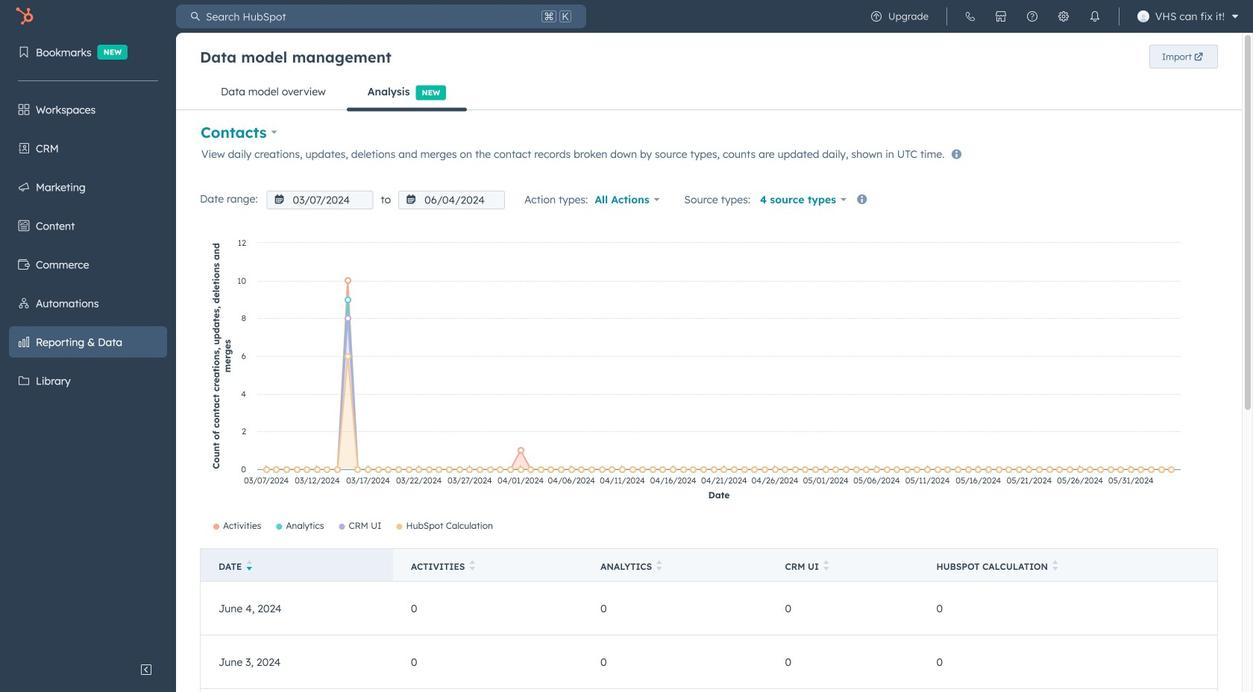 Task type: describe. For each thing, give the bounding box(es) containing it.
marketplaces image
[[995, 10, 1007, 22]]

2 press to sort. image from the left
[[1052, 561, 1058, 571]]

bookmarks primary navigation item image
[[18, 46, 30, 58]]

notifications image
[[1089, 10, 1101, 22]]

Search HubSpot search field
[[200, 4, 539, 28]]

interactive chart image
[[200, 236, 1218, 534]]

2 press to sort. image from the left
[[824, 561, 829, 571]]

4 press to sort. element from the left
[[1052, 561, 1058, 574]]

source types info image
[[856, 194, 868, 206]]

descending sort. press to sort ascending. image
[[246, 561, 252, 571]]

2 mm/dd/yyyy text field from the left
[[398, 191, 505, 210]]

date info image
[[951, 149, 962, 161]]



Task type: vqa. For each thing, say whether or not it's contained in the screenshot.
Chat conversation totals by chatflow element
no



Task type: locate. For each thing, give the bounding box(es) containing it.
1 mm/dd/yyyy text field from the left
[[267, 191, 373, 210]]

3 press to sort. element from the left
[[824, 561, 829, 574]]

toggle series visibility region
[[213, 521, 493, 532]]

press to sort. image
[[469, 561, 475, 571], [824, 561, 829, 571]]

press to sort. element
[[469, 561, 475, 574], [656, 561, 662, 574], [824, 561, 829, 574], [1052, 561, 1058, 574]]

1 press to sort. image from the left
[[469, 561, 475, 571]]

1 horizontal spatial mm/dd/yyyy text field
[[398, 191, 505, 210]]

2 press to sort. element from the left
[[656, 561, 662, 574]]

terry turtle image
[[1137, 10, 1149, 22]]

help image
[[1026, 10, 1038, 22]]

1 horizontal spatial menu
[[861, 0, 1244, 33]]

descending sort. press to sort ascending. element
[[246, 561, 252, 574]]

0 horizontal spatial menu
[[0, 33, 176, 656]]

navigation
[[200, 74, 1149, 112]]

settings image
[[1058, 10, 1069, 22]]

press to sort. image
[[656, 561, 662, 571], [1052, 561, 1058, 571]]

1 horizontal spatial press to sort. image
[[1052, 561, 1058, 571]]

menu
[[861, 0, 1244, 33], [0, 33, 176, 656]]

1 press to sort. element from the left
[[469, 561, 475, 574]]

1 press to sort. image from the left
[[656, 561, 662, 571]]

0 horizontal spatial press to sort. image
[[469, 561, 475, 571]]

0 horizontal spatial press to sort. image
[[656, 561, 662, 571]]

0 horizontal spatial mm/dd/yyyy text field
[[267, 191, 373, 210]]

1 horizontal spatial press to sort. image
[[824, 561, 829, 571]]

MM/DD/YYYY text field
[[267, 191, 373, 210], [398, 191, 505, 210]]



